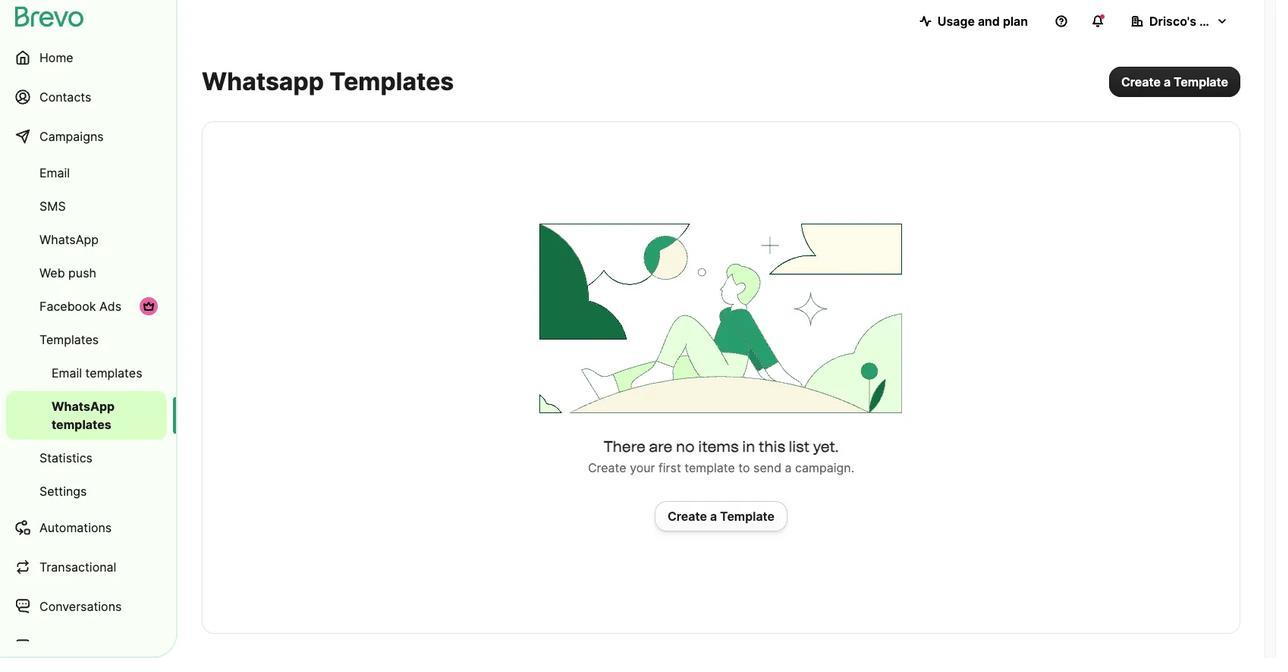 Task type: locate. For each thing, give the bounding box(es) containing it.
1 vertical spatial templates
[[52, 418, 111, 433]]

0 vertical spatial email
[[39, 166, 70, 181]]

a down 'template'
[[711, 509, 718, 525]]

there
[[604, 438, 646, 456]]

0 vertical spatial whatsapp
[[39, 232, 99, 247]]

email templates
[[52, 366, 142, 381]]

template
[[1174, 74, 1229, 90], [721, 509, 775, 525]]

whatsapp for whatsapp templates
[[52, 399, 115, 415]]

home
[[39, 50, 73, 65]]

email inside 'link'
[[39, 166, 70, 181]]

1 horizontal spatial template
[[1174, 74, 1229, 90]]

templates for whatsapp templates
[[52, 418, 111, 433]]

0 vertical spatial template
[[1174, 74, 1229, 90]]

1 horizontal spatial create a template button
[[1110, 67, 1241, 97]]

0 horizontal spatial create a template
[[668, 509, 775, 525]]

whatsapp down email templates link at bottom
[[52, 399, 115, 415]]

0 vertical spatial templates
[[330, 67, 454, 96]]

campaigns link
[[6, 118, 167, 155]]

deals link
[[6, 629, 167, 659]]

transactional
[[39, 560, 116, 575]]

email up sms
[[39, 166, 70, 181]]

1 vertical spatial email
[[52, 366, 82, 381]]

0 horizontal spatial templates
[[39, 333, 99, 348]]

1 vertical spatial create a template
[[668, 509, 775, 525]]

a
[[1164, 74, 1171, 90], [785, 461, 792, 476], [711, 509, 718, 525]]

templates down templates link
[[85, 366, 142, 381]]

items
[[699, 438, 739, 456]]

whatsapp
[[39, 232, 99, 247], [52, 399, 115, 415]]

templates
[[85, 366, 142, 381], [52, 418, 111, 433]]

create a template down the drisco's
[[1122, 74, 1229, 90]]

create down first
[[668, 509, 708, 525]]

transactional link
[[6, 550, 167, 586]]

create down the drisco's
[[1122, 74, 1161, 90]]

template down to
[[721, 509, 775, 525]]

2 horizontal spatial create
[[1122, 74, 1161, 90]]

create a template down 'template'
[[668, 509, 775, 525]]

whatsapp templates link
[[6, 392, 167, 440]]

create a template button
[[1110, 67, 1241, 97], [655, 502, 788, 532]]

templates inside email templates link
[[85, 366, 142, 381]]

0 vertical spatial a
[[1164, 74, 1171, 90]]

1 horizontal spatial create
[[668, 509, 708, 525]]

0 horizontal spatial create a template button
[[655, 502, 788, 532]]

create a template button down the drisco's
[[1110, 67, 1241, 97]]

facebook
[[39, 299, 96, 314]]

campaigns
[[39, 129, 104, 144]]

1 vertical spatial whatsapp
[[52, 399, 115, 415]]

whatsapp inside whatsapp templates link
[[52, 399, 115, 415]]

template down drisco's drinks
[[1174, 74, 1229, 90]]

create inside there are no items in this list yet. create your first template to send a campaign.
[[588, 461, 627, 476]]

contacts
[[39, 90, 91, 105]]

whatsapp up web push
[[39, 232, 99, 247]]

conversations
[[39, 600, 122, 615]]

a down the drisco's
[[1164, 74, 1171, 90]]

1 vertical spatial template
[[721, 509, 775, 525]]

create down there
[[588, 461, 627, 476]]

0 horizontal spatial create
[[588, 461, 627, 476]]

home link
[[6, 39, 167, 76]]

2 vertical spatial a
[[711, 509, 718, 525]]

this
[[759, 438, 786, 456]]

push
[[68, 266, 96, 281]]

templates link
[[6, 325, 167, 355]]

templates
[[330, 67, 454, 96], [39, 333, 99, 348]]

email templates link
[[6, 358, 167, 389]]

drinks
[[1200, 14, 1238, 29]]

to
[[739, 461, 751, 476]]

0 vertical spatial templates
[[85, 366, 142, 381]]

0 horizontal spatial a
[[711, 509, 718, 525]]

automations
[[39, 521, 112, 536]]

facebook ads link
[[6, 292, 167, 322]]

0 vertical spatial create a template button
[[1110, 67, 1241, 97]]

create
[[1122, 74, 1161, 90], [588, 461, 627, 476], [668, 509, 708, 525]]

1 vertical spatial a
[[785, 461, 792, 476]]

whatsapp templates
[[202, 67, 454, 96]]

2 vertical spatial create
[[668, 509, 708, 525]]

send
[[754, 461, 782, 476]]

2 horizontal spatial a
[[1164, 74, 1171, 90]]

1 horizontal spatial create a template
[[1122, 74, 1229, 90]]

a right send
[[785, 461, 792, 476]]

email
[[39, 166, 70, 181], [52, 366, 82, 381]]

there are no items in this list yet. create your first template to send a campaign.
[[588, 438, 855, 476]]

whatsapp inside whatsapp link
[[39, 232, 99, 247]]

templates inside whatsapp templates
[[52, 418, 111, 433]]

statistics
[[39, 451, 93, 466]]

a for the topmost create a template button
[[1164, 74, 1171, 90]]

1 horizontal spatial a
[[785, 461, 792, 476]]

settings
[[39, 484, 87, 500]]

create a template
[[1122, 74, 1229, 90], [668, 509, 775, 525]]

email down templates link
[[52, 366, 82, 381]]

email for email templates
[[52, 366, 82, 381]]

0 vertical spatial create a template
[[1122, 74, 1229, 90]]

create a template button down 'template'
[[655, 502, 788, 532]]

templates up statistics link
[[52, 418, 111, 433]]

1 vertical spatial create
[[588, 461, 627, 476]]

yet.
[[814, 438, 839, 456]]



Task type: describe. For each thing, give the bounding box(es) containing it.
whatsapp
[[202, 67, 324, 96]]

email for email
[[39, 166, 70, 181]]

ads
[[99, 299, 121, 314]]

a for the bottommost create a template button
[[711, 509, 718, 525]]

campaign.
[[796, 461, 855, 476]]

drisco's drinks button
[[1120, 6, 1241, 36]]

web push link
[[6, 258, 167, 288]]

web
[[39, 266, 65, 281]]

0 horizontal spatial template
[[721, 509, 775, 525]]

automations link
[[6, 510, 167, 547]]

drisco's drinks
[[1150, 14, 1238, 29]]

contacts link
[[6, 79, 167, 115]]

facebook ads
[[39, 299, 121, 314]]

in
[[743, 438, 756, 456]]

0 vertical spatial create
[[1122, 74, 1161, 90]]

statistics link
[[6, 443, 167, 474]]

no
[[676, 438, 695, 456]]

your
[[630, 461, 656, 476]]

usage and plan
[[938, 14, 1029, 29]]

templates for email templates
[[85, 366, 142, 381]]

usage
[[938, 14, 975, 29]]

first
[[659, 461, 682, 476]]

plan
[[1004, 14, 1029, 29]]

email link
[[6, 158, 167, 188]]

a inside there are no items in this list yet. create your first template to send a campaign.
[[785, 461, 792, 476]]

settings link
[[6, 477, 167, 507]]

conversations link
[[6, 589, 167, 626]]

whatsapp link
[[6, 225, 167, 255]]

1 vertical spatial templates
[[39, 333, 99, 348]]

web push
[[39, 266, 96, 281]]

are
[[649, 438, 673, 456]]

whatsapp templates
[[52, 399, 115, 433]]

usage and plan button
[[908, 6, 1041, 36]]

1 horizontal spatial templates
[[330, 67, 454, 96]]

sms link
[[6, 191, 167, 222]]

sms
[[39, 199, 66, 214]]

whatsapp for whatsapp
[[39, 232, 99, 247]]

drisco's
[[1150, 14, 1197, 29]]

list
[[789, 438, 810, 456]]

and
[[978, 14, 1001, 29]]

left___rvooi image
[[143, 301, 155, 313]]

template
[[685, 461, 736, 476]]

1 vertical spatial create a template button
[[655, 502, 788, 532]]

deals
[[39, 639, 71, 654]]



Task type: vqa. For each thing, say whether or not it's contained in the screenshot.
Segments
no



